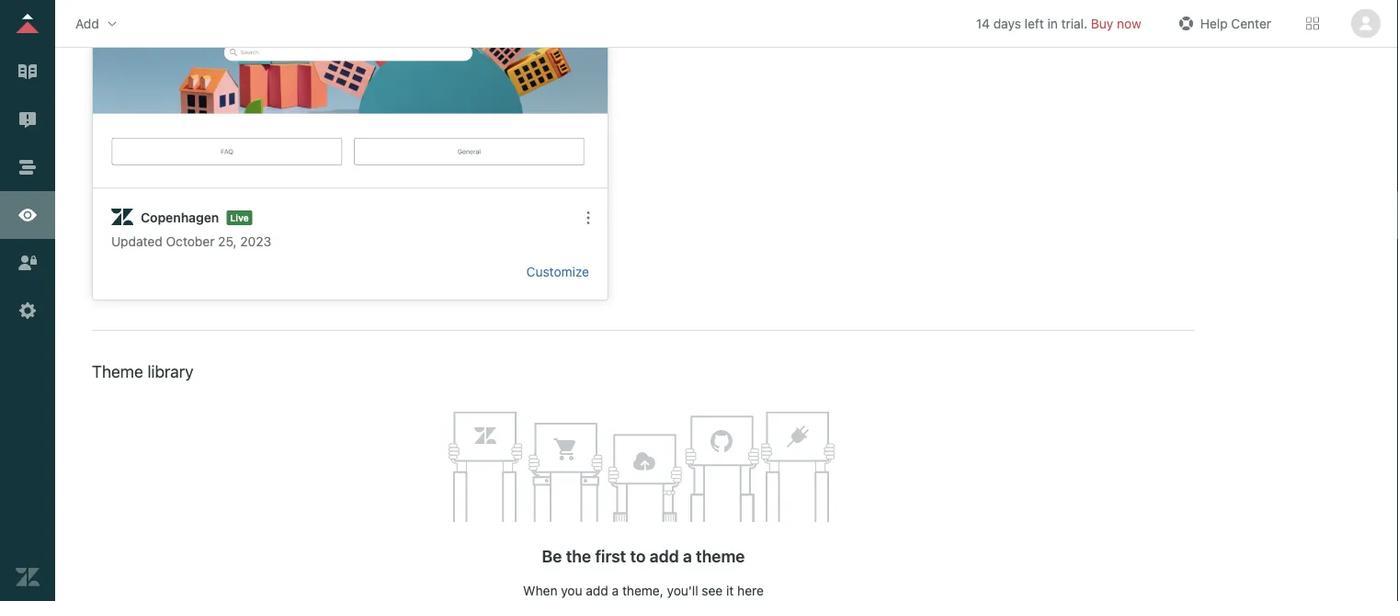 Task type: vqa. For each thing, say whether or not it's contained in the screenshot.
the
yes



Task type: describe. For each thing, give the bounding box(es) containing it.
theme
[[92, 361, 143, 381]]

25,
[[218, 234, 237, 249]]

settings image
[[16, 299, 40, 323]]

2023
[[240, 234, 271, 249]]

now
[[1117, 16, 1142, 31]]

be
[[542, 546, 562, 566]]

days
[[994, 16, 1021, 31]]

theme library
[[92, 361, 194, 381]]

here
[[738, 583, 764, 599]]

1 horizontal spatial a
[[683, 546, 692, 566]]

Open theme context menu button
[[574, 203, 603, 233]]

updated
[[111, 234, 163, 249]]

see
[[702, 583, 723, 599]]

when
[[523, 583, 558, 599]]

you
[[561, 583, 583, 599]]

user permissions image
[[16, 251, 40, 275]]

arrange content image
[[16, 155, 40, 179]]

help center
[[1201, 16, 1272, 31]]

first
[[595, 546, 626, 566]]

it
[[726, 583, 734, 599]]

add
[[75, 16, 99, 31]]

the
[[566, 546, 591, 566]]

14 days left in trial. buy now
[[976, 16, 1142, 31]]

Add button
[[70, 10, 125, 37]]

manage articles image
[[16, 60, 40, 84]]

buy
[[1091, 16, 1114, 31]]

moderate content image
[[16, 108, 40, 131]]

to
[[630, 546, 646, 566]]

0 horizontal spatial a
[[612, 583, 619, 599]]

theme type image
[[111, 207, 133, 229]]

you'll
[[667, 583, 698, 599]]



Task type: locate. For each thing, give the bounding box(es) containing it.
help center button
[[1169, 10, 1277, 37]]

0 vertical spatial a
[[683, 546, 692, 566]]

1 horizontal spatial add
[[650, 546, 679, 566]]

customize design image
[[16, 203, 40, 227]]

None button
[[1349, 9, 1384, 38]]

14
[[976, 16, 990, 31]]

0 vertical spatial add
[[650, 546, 679, 566]]

center
[[1232, 16, 1272, 31]]

1 vertical spatial add
[[586, 583, 609, 599]]

be the first to add a theme
[[542, 546, 745, 566]]

a
[[683, 546, 692, 566], [612, 583, 619, 599]]

in
[[1048, 16, 1058, 31]]

add right to
[[650, 546, 679, 566]]

when you add a theme, you'll see it here
[[523, 583, 764, 599]]

zendesk image
[[16, 565, 40, 589]]

open theme context menu image
[[581, 211, 596, 225]]

october
[[166, 234, 215, 249]]

a left theme
[[683, 546, 692, 566]]

library
[[147, 361, 194, 381]]

0 horizontal spatial add
[[586, 583, 609, 599]]

updated october 25, 2023
[[111, 234, 271, 249]]

theme
[[696, 546, 745, 566]]

trial.
[[1062, 16, 1088, 31]]

zendesk products image
[[1307, 17, 1319, 30]]

help
[[1201, 16, 1228, 31]]

1 vertical spatial a
[[612, 583, 619, 599]]

add right you
[[586, 583, 609, 599]]

copenhagen
[[141, 210, 219, 225]]

a left theme,
[[612, 583, 619, 599]]

left
[[1025, 16, 1044, 31]]

add
[[650, 546, 679, 566], [586, 583, 609, 599]]

live
[[230, 212, 249, 223]]

customize
[[527, 264, 589, 280]]

customize link
[[527, 264, 589, 280]]

theme,
[[622, 583, 664, 599]]



